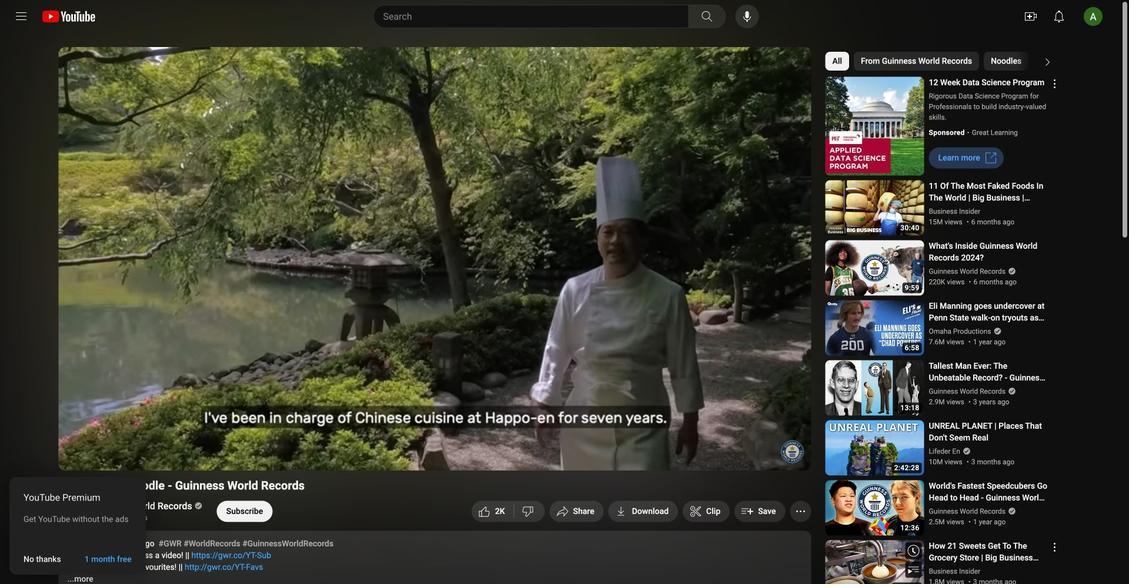 Task type: locate. For each thing, give the bounding box(es) containing it.
verified image down "unreal planet | places that don't seem real by lifeder en 10,858,949 views 3 months ago 2 hours, 42 minutes" element in the right of the page
[[960, 447, 971, 455]]

sponsored image
[[929, 127, 972, 138]]

verified image down 'eli manning goes undercover at penn state walk-on tryouts as "chad powers" by omaha productions 7,657,272 views 1 year ago 6 minutes, 58 seconds' element
[[991, 327, 1002, 335]]

None text field
[[938, 153, 980, 163]]

verified image down tallest man ever: the unbeatable record? - guinness world records by guinness world records 2,944,297 views 3 years ago 13 minutes, 18 seconds "element"
[[1006, 387, 1016, 395]]

youtube video player element
[[59, 47, 811, 471]]

verified image for tallest man ever: the unbeatable record? - guinness world records by guinness world records 2,944,297 views 3 years ago 13 minutes, 18 seconds "element"
[[1006, 387, 1016, 395]]

verified image down what's inside guinness world records 2024? by guinness world records 220,048 views 6 months ago 9 minutes, 59 seconds element
[[1006, 267, 1016, 275]]

13 minutes, 18 seconds element
[[901, 404, 920, 411]]

None text field
[[226, 506, 263, 516], [632, 506, 669, 516], [24, 554, 61, 564], [85, 554, 132, 564], [226, 506, 263, 516], [632, 506, 669, 516], [24, 554, 61, 564], [85, 554, 132, 564]]

9 minutes, 59 seconds element
[[905, 284, 920, 291]]

avatar image image
[[1084, 7, 1103, 26]]

None search field
[[352, 5, 728, 28]]

what's inside guinness world records 2024? by guinness world records 220,048 views 6 months ago 9 minutes, 59 seconds element
[[929, 240, 1048, 264]]

verified image for world's fastest speedcubers go head to head - guinness world records by guinness world records 2,547,897 views 1 year ago 12 minutes, 36 seconds element
[[1006, 507, 1016, 515]]

world's fastest speedcubers go head to head - guinness world records by guinness world records 2,547,897 views 1 year ago 12 minutes, 36 seconds element
[[929, 480, 1048, 504]]

tab list
[[825, 47, 1129, 75]]

6 minutes, 58 seconds element
[[905, 344, 920, 351]]

unreal planet | places that don't seem real by lifeder en 10,858,949 views 3 months ago 2 hours, 42 minutes element
[[929, 420, 1048, 444]]

verified image
[[1006, 267, 1016, 275], [991, 327, 1002, 335], [1006, 387, 1016, 395], [960, 447, 971, 455], [1006, 507, 1016, 515]]

verified image for what's inside guinness world records 2024? by guinness world records 220,048 views 6 months ago 9 minutes, 59 seconds element
[[1006, 267, 1016, 275]]

verified image down world's fastest speedcubers go head to head - guinness world records by guinness world records 2,547,897 views 1 year ago 12 minutes, 36 seconds element
[[1006, 507, 1016, 515]]

11.9 million subscribers element
[[89, 512, 200, 523]]

how 21 sweets get to the grocery store | big business marathon | business insider by business insider 1,864,471 views 3 months ago 2 hours, 44 minutes element
[[929, 540, 1048, 564]]



Task type: describe. For each thing, give the bounding box(es) containing it.
verified image for 'eli manning goes undercover at penn state walk-on tryouts as "chad powers" by omaha productions 7,657,272 views 1 year ago 6 minutes, 58 seconds' element
[[991, 327, 1002, 335]]

12 minutes, 36 seconds element
[[901, 524, 920, 531]]

Search text field
[[383, 9, 686, 24]]

tallest man ever: the unbeatable record? - guinness world records by guinness world records 2,944,297 views 3 years ago 13 minutes, 18 seconds element
[[929, 360, 1048, 384]]

autoplay is on image
[[636, 452, 657, 461]]

11 of the most faked foods in the world | big business | insider business by business insider 15,030,241 views 6 months ago 30 minutes element
[[929, 180, 1048, 204]]

verified image for "unreal planet | places that don't seem real by lifeder en 10,858,949 views 3 months ago 2 hours, 42 minutes" element in the right of the page
[[960, 447, 971, 455]]

verified image
[[192, 502, 203, 510]]

seek slider slider
[[66, 433, 804, 445]]

2 hours, 42 minutes, 28 seconds element
[[894, 464, 920, 471]]

30 minutes, 40 seconds element
[[901, 224, 920, 231]]

eli manning goes undercover at penn state walk-on tryouts as "chad powers" by omaha productions 7,657,272 views 1 year ago 6 minutes, 58 seconds element
[[929, 300, 1048, 324]]



Task type: vqa. For each thing, say whether or not it's contained in the screenshot.
'Sponsored' image at the top of page
yes



